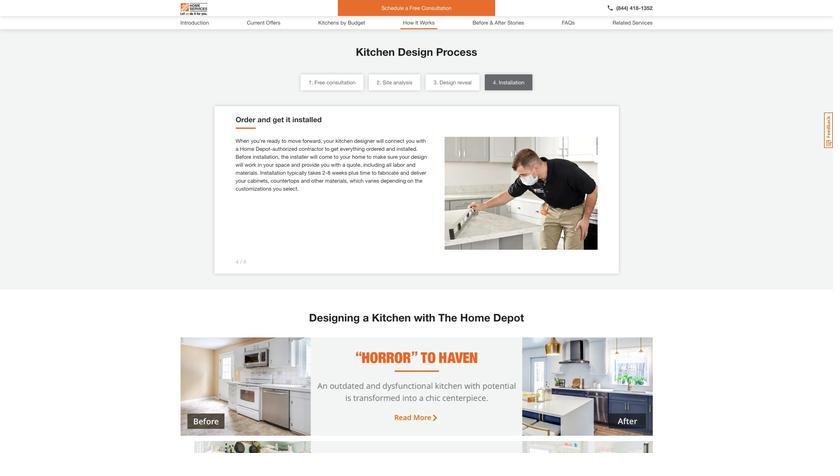 Task type: locate. For each thing, give the bounding box(es) containing it.
feedback link image
[[825, 113, 834, 148]]

ready
[[267, 138, 280, 144]]

takes
[[308, 170, 321, 176]]

before up work
[[236, 154, 251, 160]]

4. installation
[[493, 79, 525, 86]]

design
[[398, 46, 433, 58], [440, 79, 456, 86]]

you down countertops
[[273, 186, 282, 192]]

1 horizontal spatial free
[[410, 5, 420, 11]]

materials.
[[236, 170, 259, 176]]

/
[[240, 259, 242, 265]]

4 / 4
[[236, 259, 246, 265]]

with up installed.
[[416, 138, 426, 144]]

the
[[281, 154, 289, 160], [415, 178, 423, 184]]

kitchen estimator banner images; orange kitchen icon image
[[181, 0, 347, 8]]

with up the weeks in the top of the page
[[331, 162, 341, 168]]

your down everything
[[340, 154, 351, 160]]

1 horizontal spatial installation
[[499, 79, 525, 86]]

designing
[[309, 312, 360, 325]]

0 horizontal spatial installation
[[260, 170, 286, 176]]

installation down space
[[260, 170, 286, 176]]

0 vertical spatial get
[[273, 115, 284, 124]]

0 vertical spatial design
[[398, 46, 433, 58]]

0 vertical spatial home
[[240, 146, 254, 152]]

0 horizontal spatial the
[[281, 154, 289, 160]]

ordered
[[366, 146, 385, 152]]

1 horizontal spatial will
[[310, 154, 318, 160]]

0 vertical spatial installation
[[499, 79, 525, 86]]

design right 3.
[[440, 79, 456, 86]]

before and after kitchen remodel showing dark blue cabinetry and white island countertops image
[[181, 338, 653, 437]]

free
[[410, 5, 420, 11], [315, 79, 325, 86]]

the down the deliver in the top of the page
[[415, 178, 423, 184]]

you up installed.
[[406, 138, 415, 144]]

0 horizontal spatial design
[[398, 46, 433, 58]]

to
[[282, 138, 287, 144], [325, 146, 330, 152], [334, 154, 339, 160], [367, 154, 372, 160], [372, 170, 377, 176]]

order and get it installed
[[236, 115, 322, 124]]

0 horizontal spatial before
[[236, 154, 251, 160]]

to up come
[[325, 146, 330, 152]]

before
[[473, 19, 489, 26], [236, 154, 251, 160]]

0 horizontal spatial free
[[315, 79, 325, 86]]

works
[[420, 19, 435, 26]]

1 horizontal spatial home
[[461, 312, 491, 325]]

installer wearing mask checking if countertop is level image
[[445, 137, 598, 250]]

1 horizontal spatial the
[[415, 178, 423, 184]]

before left &
[[473, 19, 489, 26]]

get
[[273, 115, 284, 124], [331, 146, 339, 152]]

and
[[258, 115, 271, 124], [386, 146, 395, 152], [291, 162, 300, 168], [407, 162, 416, 168], [401, 170, 410, 176], [301, 178, 310, 184]]

a
[[406, 5, 408, 11], [236, 146, 239, 152], [343, 162, 345, 168], [363, 312, 369, 325]]

0 vertical spatial free
[[410, 5, 420, 11]]

1. free consultation button
[[301, 75, 364, 91]]

and down "typically"
[[301, 178, 310, 184]]

kitchen
[[336, 138, 353, 144]]

1 horizontal spatial design
[[440, 79, 456, 86]]

before and after small kitchen remodel with white cabinetry, waterfall countertop and open shelving image
[[181, 442, 653, 454]]

1 vertical spatial get
[[331, 146, 339, 152]]

reveal
[[458, 79, 472, 86]]

will
[[376, 138, 384, 144], [310, 154, 318, 160], [236, 162, 243, 168]]

other
[[312, 178, 324, 184]]

design down it
[[398, 46, 433, 58]]

will up ordered
[[376, 138, 384, 144]]

installation
[[499, 79, 525, 86], [260, 170, 286, 176]]

a up the weeks in the top of the page
[[343, 162, 345, 168]]

2 4 from the left
[[244, 259, 246, 265]]

0 vertical spatial will
[[376, 138, 384, 144]]

authorized
[[273, 146, 298, 152]]

kitchen
[[356, 46, 395, 58], [372, 312, 411, 325]]

weeks
[[332, 170, 347, 176]]

1 vertical spatial before
[[236, 154, 251, 160]]

by
[[341, 19, 347, 26]]

and right order
[[258, 115, 271, 124]]

cabinets,
[[248, 178, 269, 184]]

0 horizontal spatial home
[[240, 146, 254, 152]]

installation right 4.
[[499, 79, 525, 86]]

will down contractor
[[310, 154, 318, 160]]

1 vertical spatial installation
[[260, 170, 286, 176]]

will left work
[[236, 162, 243, 168]]

related services
[[613, 19, 653, 26]]

kitchens
[[319, 19, 339, 26]]

2. site analysis
[[377, 79, 413, 86]]

4.
[[493, 79, 498, 86]]

with
[[416, 138, 426, 144], [331, 162, 341, 168], [414, 312, 436, 325]]

make
[[373, 154, 386, 160]]

countertops
[[271, 178, 300, 184]]

2 horizontal spatial you
[[406, 138, 415, 144]]

1 vertical spatial design
[[440, 79, 456, 86]]

1 vertical spatial will
[[310, 154, 318, 160]]

to right come
[[334, 154, 339, 160]]

get left it
[[273, 115, 284, 124]]

current offers
[[247, 19, 281, 26]]

consultation
[[327, 79, 356, 86]]

with left the at bottom
[[414, 312, 436, 325]]

installation inside button
[[499, 79, 525, 86]]

0 vertical spatial before
[[473, 19, 489, 26]]

the
[[439, 312, 458, 325]]

you up 2-
[[321, 162, 330, 168]]

it
[[416, 19, 419, 26]]

free up it
[[410, 5, 420, 11]]

1 vertical spatial you
[[321, 162, 330, 168]]

&
[[490, 19, 494, 26]]

4
[[236, 259, 239, 265], [244, 259, 246, 265]]

contractor
[[299, 146, 324, 152]]

0 horizontal spatial you
[[273, 186, 282, 192]]

1 vertical spatial free
[[315, 79, 325, 86]]

free right 1.
[[315, 79, 325, 86]]

home right the at bottom
[[461, 312, 491, 325]]

a right designing
[[363, 312, 369, 325]]

customizations
[[236, 186, 272, 192]]

design inside button
[[440, 79, 456, 86]]

0 horizontal spatial 4
[[236, 259, 239, 265]]

analysis
[[394, 79, 413, 86]]

get up come
[[331, 146, 339, 152]]

order
[[236, 115, 256, 124]]

the down authorized
[[281, 154, 289, 160]]

4 right /
[[244, 259, 246, 265]]

1 horizontal spatial get
[[331, 146, 339, 152]]

4 left /
[[236, 259, 239, 265]]

0 vertical spatial with
[[416, 138, 426, 144]]

home down when
[[240, 146, 254, 152]]

2 vertical spatial will
[[236, 162, 243, 168]]

1 vertical spatial with
[[331, 162, 341, 168]]

0 vertical spatial kitchen
[[356, 46, 395, 58]]

418-
[[630, 5, 641, 11]]

1 horizontal spatial 4
[[244, 259, 246, 265]]

and up the deliver in the top of the page
[[407, 162, 416, 168]]

0 vertical spatial the
[[281, 154, 289, 160]]

home inside when you're ready to move forward, your kitchen designer will connect you with a home depot-authorized contractor to get everything ordered and installed. before installation, the installer will come to your home to make sure your design will work in your space and provide you with a quote, including all labor and materials. installation typically takes 2-8 weeks plus time to fabricate and deliver your cabinets, countertops and other materials, which varies depending on the customizations you select.
[[240, 146, 254, 152]]

your
[[324, 138, 334, 144], [340, 154, 351, 160], [399, 154, 410, 160], [264, 162, 274, 168], [236, 178, 246, 184]]

plus
[[349, 170, 359, 176]]

move
[[288, 138, 301, 144]]

3. design reveal button
[[426, 75, 480, 91]]

a down when
[[236, 146, 239, 152]]

(844)
[[617, 5, 629, 11]]

4. installation button
[[485, 75, 533, 91]]

in
[[258, 162, 262, 168]]

and up "typically"
[[291, 162, 300, 168]]

fabricate
[[378, 170, 399, 176]]

a right schedule
[[406, 5, 408, 11]]



Task type: describe. For each thing, give the bounding box(es) containing it.
space
[[276, 162, 290, 168]]

when
[[236, 138, 250, 144]]

design
[[411, 154, 427, 160]]

deliver
[[411, 170, 427, 176]]

1 vertical spatial home
[[461, 312, 491, 325]]

2-
[[323, 170, 328, 176]]

connect
[[386, 138, 405, 144]]

kitchen design process
[[356, 46, 478, 58]]

installation,
[[253, 154, 280, 160]]

work
[[245, 162, 257, 168]]

introduction
[[181, 19, 209, 26]]

design for reveal
[[440, 79, 456, 86]]

select.
[[283, 186, 299, 192]]

2. site analysis button
[[369, 75, 421, 91]]

designing a kitchen with the home depot
[[309, 312, 524, 325]]

to down "including"
[[372, 170, 377, 176]]

design for process
[[398, 46, 433, 58]]

0 horizontal spatial get
[[273, 115, 284, 124]]

0 vertical spatial you
[[406, 138, 415, 144]]

do it for you logo image
[[181, 0, 207, 18]]

and up sure
[[386, 146, 395, 152]]

you're
[[251, 138, 266, 144]]

2.
[[377, 79, 382, 86]]

2 vertical spatial with
[[414, 312, 436, 325]]

1 vertical spatial kitchen
[[372, 312, 411, 325]]

all
[[387, 162, 392, 168]]

1 horizontal spatial before
[[473, 19, 489, 26]]

stories
[[508, 19, 524, 26]]

how
[[403, 19, 414, 26]]

after
[[495, 19, 506, 26]]

3. design reveal
[[434, 79, 472, 86]]

faqs
[[562, 19, 575, 26]]

provide
[[302, 162, 320, 168]]

installed.
[[397, 146, 418, 152]]

2 vertical spatial you
[[273, 186, 282, 192]]

budget
[[348, 19, 365, 26]]

it
[[286, 115, 291, 124]]

related
[[613, 19, 631, 26]]

how it works
[[403, 19, 435, 26]]

(844) 418-1352 link
[[607, 4, 653, 12]]

your down installed.
[[399, 154, 410, 160]]

schedule a free consultation button
[[338, 0, 496, 16]]

consultation
[[422, 5, 452, 11]]

everything
[[340, 146, 365, 152]]

process
[[436, 46, 478, 58]]

services
[[633, 19, 653, 26]]

offers
[[266, 19, 281, 26]]

0 horizontal spatial will
[[236, 162, 243, 168]]

2 horizontal spatial will
[[376, 138, 384, 144]]

sure
[[388, 154, 398, 160]]

which
[[350, 178, 364, 184]]

3.
[[434, 79, 438, 86]]

(844) 418-1352
[[617, 5, 653, 11]]

installed
[[293, 115, 322, 124]]

materials,
[[325, 178, 348, 184]]

quote,
[[347, 162, 362, 168]]

installer
[[290, 154, 309, 160]]

a inside button
[[406, 5, 408, 11]]

your left "kitchen"
[[324, 138, 334, 144]]

depot-
[[256, 146, 273, 152]]

current
[[247, 19, 265, 26]]

your down installation,
[[264, 162, 274, 168]]

1 horizontal spatial you
[[321, 162, 330, 168]]

depot
[[494, 312, 524, 325]]

schedule a free consultation
[[382, 5, 452, 11]]

1352
[[641, 5, 653, 11]]

typically
[[287, 170, 307, 176]]

home
[[352, 154, 366, 160]]

and down labor in the left top of the page
[[401, 170, 410, 176]]

to up "including"
[[367, 154, 372, 160]]

before inside when you're ready to move forward, your kitchen designer will connect you with a home depot-authorized contractor to get everything ordered and installed. before installation, the installer will come to your home to make sure your design will work in your space and provide you with a quote, including all labor and materials. installation typically takes 2-8 weeks plus time to fabricate and deliver your cabinets, countertops and other materials, which varies depending on the customizations you select.
[[236, 154, 251, 160]]

before & after stories
[[473, 19, 524, 26]]

to up authorized
[[282, 138, 287, 144]]

on
[[408, 178, 414, 184]]

your down the materials.
[[236, 178, 246, 184]]

come
[[319, 154, 333, 160]]

time
[[360, 170, 371, 176]]

1. free consultation
[[309, 79, 356, 86]]

depending
[[381, 178, 406, 184]]

1.
[[309, 79, 313, 86]]

1 vertical spatial the
[[415, 178, 423, 184]]

when you're ready to move forward, your kitchen designer will connect you with a home depot-authorized contractor to get everything ordered and installed. before installation, the installer will come to your home to make sure your design will work in your space and provide you with a quote, including all labor and materials. installation typically takes 2-8 weeks plus time to fabricate and deliver your cabinets, countertops and other materials, which varies depending on the customizations you select.
[[236, 138, 427, 192]]

installation inside when you're ready to move forward, your kitchen designer will connect you with a home depot-authorized contractor to get everything ordered and installed. before installation, the installer will come to your home to make sure your design will work in your space and provide you with a quote, including all labor and materials. installation typically takes 2-8 weeks plus time to fabricate and deliver your cabinets, countertops and other materials, which varies depending on the customizations you select.
[[260, 170, 286, 176]]

get inside when you're ready to move forward, your kitchen designer will connect you with a home depot-authorized contractor to get everything ordered and installed. before installation, the installer will come to your home to make sure your design will work in your space and provide you with a quote, including all labor and materials. installation typically takes 2-8 weeks plus time to fabricate and deliver your cabinets, countertops and other materials, which varies depending on the customizations you select.
[[331, 146, 339, 152]]

including
[[364, 162, 385, 168]]

kitchens by budget
[[319, 19, 365, 26]]

1 4 from the left
[[236, 259, 239, 265]]

forward,
[[303, 138, 322, 144]]

designer
[[354, 138, 375, 144]]

schedule
[[382, 5, 404, 11]]

labor
[[393, 162, 405, 168]]



Task type: vqa. For each thing, say whether or not it's contained in the screenshot.
first H from the right
no



